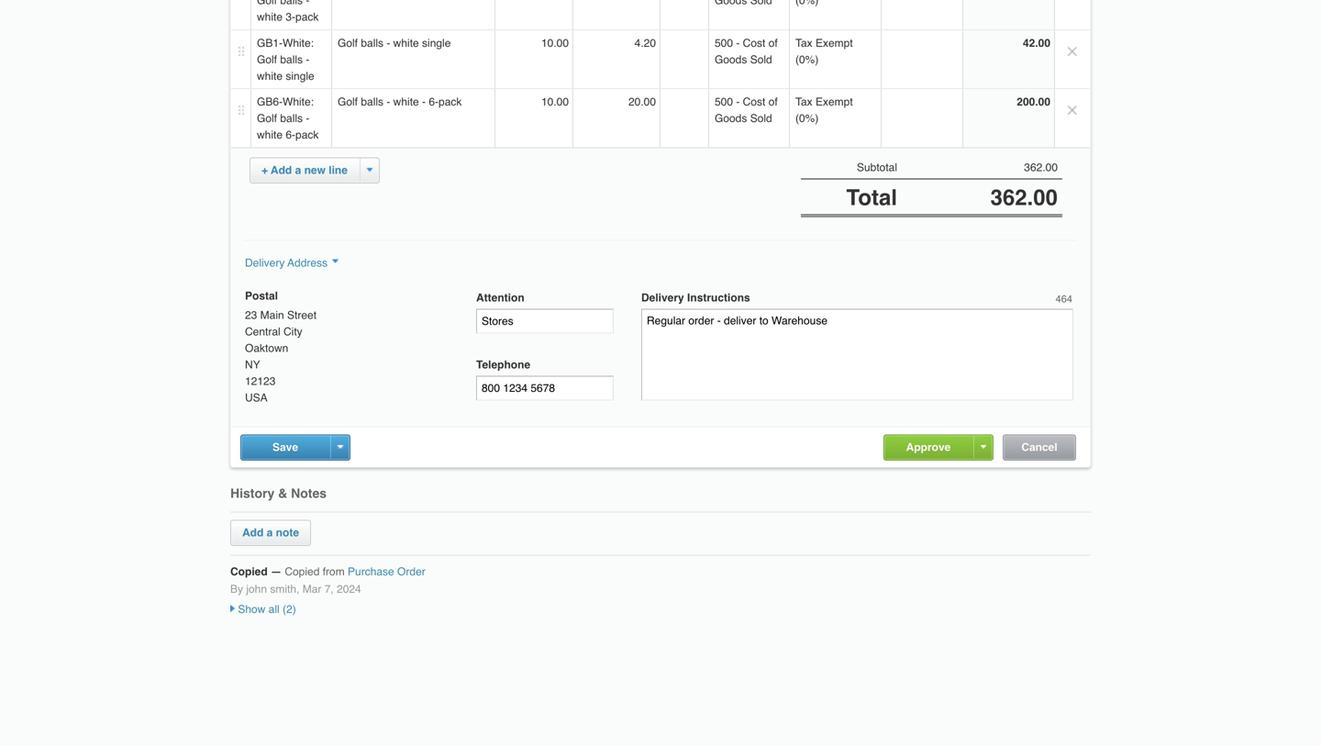 Task type: locate. For each thing, give the bounding box(es) containing it.
1 horizontal spatial delivery
[[642, 291, 685, 304]]

1 sold from the top
[[751, 53, 773, 66]]

+
[[262, 164, 268, 177]]

10.00
[[542, 37, 569, 50], [542, 95, 569, 108]]

1 vertical spatial 362.00
[[991, 185, 1058, 210]]

white up gb6-
[[257, 70, 283, 83]]

telephone
[[476, 358, 531, 371]]

42.00
[[1024, 37, 1051, 50]]

1 vertical spatial pack
[[296, 129, 319, 141]]

order
[[398, 565, 426, 578]]

1 vertical spatial white:
[[283, 95, 314, 108]]

golf down gb1-
[[257, 53, 277, 66]]

central
[[245, 325, 281, 338]]

2 cost from the top
[[743, 95, 766, 108]]

0 vertical spatial pack
[[439, 95, 462, 108]]

tax exempt (0%) for 4.20
[[796, 37, 853, 66]]

1 vertical spatial 500 - cost of goods sold
[[715, 95, 778, 125]]

0 vertical spatial delivery
[[245, 257, 285, 269]]

white:
[[283, 37, 314, 50], [283, 95, 314, 108]]

postal 23 main street central city oaktown ny 12123 usa
[[245, 290, 317, 404]]

tax for 20.00
[[796, 95, 813, 108]]

1 vertical spatial 10.00
[[542, 95, 569, 108]]

1 of from the top
[[769, 37, 778, 50]]

0 vertical spatial goods
[[715, 53, 748, 66]]

2 10.00 from the top
[[542, 95, 569, 108]]

cancel button
[[1022, 441, 1058, 454]]

0 vertical spatial (0%)
[[796, 53, 819, 66]]

add right the +
[[271, 164, 292, 177]]

cost for 20.00
[[743, 95, 766, 108]]

tax exempt (0%) for 20.00
[[796, 95, 853, 125]]

single up gb6-white: golf balls - white 6-pack
[[286, 70, 315, 83]]

1 exempt from the top
[[816, 37, 853, 50]]

balls down golf balls - white single
[[361, 95, 384, 108]]

cost
[[743, 37, 766, 50], [743, 95, 766, 108]]

1 horizontal spatial a
[[295, 164, 301, 177]]

copied up john
[[230, 565, 268, 578]]

1 goods from the top
[[715, 53, 748, 66]]

0 horizontal spatial pack
[[296, 129, 319, 141]]

white: inside gb1-white: golf balls - white single
[[283, 37, 314, 50]]

Telephone text field
[[476, 376, 614, 401]]

white inside gb1-white: golf balls - white single
[[257, 70, 283, 83]]

- inside gb6-white: golf balls - white 6-pack
[[306, 112, 310, 125]]

add
[[271, 164, 292, 177], [242, 526, 264, 539]]

Delivery Instructions text field
[[642, 309, 1074, 401]]

1 vertical spatial of
[[769, 95, 778, 108]]

golf right gb1-white: golf balls - white single
[[338, 37, 358, 50]]

tax exempt (0%)
[[796, 37, 853, 66], [796, 95, 853, 125]]

1 vertical spatial delivery
[[642, 291, 685, 304]]

single
[[422, 37, 451, 50], [286, 70, 315, 83]]

0 vertical spatial white:
[[283, 37, 314, 50]]

of
[[769, 37, 778, 50], [769, 95, 778, 108]]

golf
[[338, 37, 358, 50], [257, 53, 277, 66], [338, 95, 358, 108], [257, 112, 277, 125]]

sold
[[751, 53, 773, 66], [751, 112, 773, 125]]

1 vertical spatial sold
[[751, 112, 773, 125]]

city
[[284, 325, 303, 338]]

pack inside gb6-white: golf balls - white 6-pack
[[296, 129, 319, 141]]

1 tax exempt (0%) from the top
[[796, 37, 853, 66]]

2 (0%) from the top
[[796, 112, 819, 125]]

white: down gb1-white: golf balls - white single
[[283, 95, 314, 108]]

approve button
[[907, 441, 951, 454]]

1 horizontal spatial copied
[[285, 565, 320, 578]]

0 horizontal spatial 6-
[[286, 129, 296, 141]]

delivery left instructions
[[642, 291, 685, 304]]

6- up + add a new line button
[[286, 129, 296, 141]]

white: inside gb6-white: golf balls - white 6-pack
[[283, 95, 314, 108]]

10.00 left 20.00
[[542, 95, 569, 108]]

line
[[329, 164, 348, 177]]

approve
[[907, 441, 951, 454]]

Attention text field
[[476, 309, 614, 334]]

1 vertical spatial exempt
[[816, 95, 853, 108]]

0 horizontal spatial single
[[286, 70, 315, 83]]

1 vertical spatial 500
[[715, 95, 734, 108]]

1 white: from the top
[[283, 37, 314, 50]]

delivery up postal
[[245, 257, 285, 269]]

0 vertical spatial exempt
[[816, 37, 853, 50]]

500 - cost of goods sold
[[715, 37, 778, 66], [715, 95, 778, 125]]

23
[[245, 309, 257, 322]]

1 (0%) from the top
[[796, 53, 819, 66]]

0 vertical spatial cost
[[743, 37, 766, 50]]

smith,
[[270, 583, 300, 596]]

0 horizontal spatial delivery
[[245, 257, 285, 269]]

0 vertical spatial tax exempt (0%)
[[796, 37, 853, 66]]

362.00
[[1025, 161, 1058, 174], [991, 185, 1058, 210]]

0 vertical spatial of
[[769, 37, 778, 50]]

pack up + add a new line button
[[296, 129, 319, 141]]

exempt for 4.20
[[816, 37, 853, 50]]

0 horizontal spatial add
[[242, 526, 264, 539]]

1 500 from the top
[[715, 37, 734, 50]]

attention
[[476, 291, 525, 304]]

500 for 20.00
[[715, 95, 734, 108]]

balls inside gb1-white: golf balls - white single
[[280, 53, 303, 66]]

new
[[304, 164, 326, 177]]

golf balls - white - 6-pack
[[338, 95, 462, 108]]

0 vertical spatial 10.00
[[542, 37, 569, 50]]

add a note
[[242, 526, 299, 539]]

2 tax from the top
[[796, 95, 813, 108]]

copied up the mar
[[285, 565, 320, 578]]

6-
[[429, 95, 439, 108], [286, 129, 296, 141]]

2 sold from the top
[[751, 112, 773, 125]]

2 goods from the top
[[715, 112, 748, 125]]

exempt for 20.00
[[816, 95, 853, 108]]

a left "new"
[[295, 164, 301, 177]]

goods
[[715, 53, 748, 66], [715, 112, 748, 125]]

exempt
[[816, 37, 853, 50], [816, 95, 853, 108]]

1 tax from the top
[[796, 37, 813, 50]]

+ add a new line
[[262, 164, 348, 177]]

0 vertical spatial 500
[[715, 37, 734, 50]]

golf inside gb1-white: golf balls - white single
[[257, 53, 277, 66]]

balls inside gb6-white: golf balls - white 6-pack
[[280, 112, 303, 125]]

2 of from the top
[[769, 95, 778, 108]]

1 horizontal spatial add
[[271, 164, 292, 177]]

white
[[394, 37, 419, 50], [257, 70, 283, 83], [394, 95, 419, 108], [257, 129, 283, 141]]

0 vertical spatial 500 - cost of goods sold
[[715, 37, 778, 66]]

0 vertical spatial 362.00
[[1025, 161, 1058, 174]]

1 vertical spatial tax
[[796, 95, 813, 108]]

notes
[[291, 486, 327, 501]]

golf balls - white single
[[338, 37, 451, 50]]

500
[[715, 37, 734, 50], [715, 95, 734, 108]]

white down gb6-
[[257, 129, 283, 141]]

500 right 4.20
[[715, 37, 734, 50]]

tax
[[796, 37, 813, 50], [796, 95, 813, 108]]

0 vertical spatial tax
[[796, 37, 813, 50]]

gb1-white: golf balls - white single
[[257, 37, 315, 83]]

0 horizontal spatial a
[[267, 526, 273, 539]]

1 vertical spatial 6-
[[286, 129, 296, 141]]

delivery instructions
[[642, 291, 751, 304]]

main
[[260, 309, 284, 322]]

0 vertical spatial a
[[295, 164, 301, 177]]

-
[[387, 37, 390, 50], [737, 37, 740, 50], [306, 53, 310, 66], [387, 95, 390, 108], [422, 95, 426, 108], [737, 95, 740, 108], [306, 112, 310, 125]]

of for 20.00
[[769, 95, 778, 108]]

copied
[[230, 565, 268, 578], [285, 565, 320, 578]]

1 vertical spatial (0%)
[[796, 112, 819, 125]]

single up the golf balls - white - 6-pack
[[422, 37, 451, 50]]

delivery
[[245, 257, 285, 269], [642, 291, 685, 304]]

1 vertical spatial tax exempt (0%)
[[796, 95, 853, 125]]

add left 'note' at left bottom
[[242, 526, 264, 539]]

pack down golf balls - white single
[[439, 95, 462, 108]]

2 500 - cost of goods sold from the top
[[715, 95, 778, 125]]

0 vertical spatial sold
[[751, 53, 773, 66]]

1 copied from the left
[[230, 565, 268, 578]]

(0%)
[[796, 53, 819, 66], [796, 112, 819, 125]]

balls
[[361, 37, 384, 50], [280, 53, 303, 66], [361, 95, 384, 108], [280, 112, 303, 125]]

1 vertical spatial goods
[[715, 112, 748, 125]]

instructions
[[688, 291, 751, 304]]

delivery for delivery address
[[245, 257, 285, 269]]

gb6-
[[257, 95, 283, 108]]

1 vertical spatial single
[[286, 70, 315, 83]]

500 right 20.00
[[715, 95, 734, 108]]

20.00
[[629, 95, 656, 108]]

2 tax exempt (0%) from the top
[[796, 95, 853, 125]]

pack
[[439, 95, 462, 108], [296, 129, 319, 141]]

total
[[847, 185, 898, 210]]

white: for gb6-
[[283, 95, 314, 108]]

2 white: from the top
[[283, 95, 314, 108]]

10.00 for 4.20
[[542, 37, 569, 50]]

of for 4.20
[[769, 37, 778, 50]]

balls down gb6-
[[280, 112, 303, 125]]

purchase
[[348, 565, 394, 578]]

464
[[1056, 293, 1073, 305]]

save
[[273, 441, 298, 454]]

white: up gb6-
[[283, 37, 314, 50]]

a left 'note' at left bottom
[[267, 526, 273, 539]]

golf down gb6-
[[257, 112, 277, 125]]

0 vertical spatial single
[[422, 37, 451, 50]]

a
[[295, 164, 301, 177], [267, 526, 273, 539]]

2 500 from the top
[[715, 95, 734, 108]]

0 horizontal spatial copied
[[230, 565, 268, 578]]

1 cost from the top
[[743, 37, 766, 50]]

1 500 - cost of goods sold from the top
[[715, 37, 778, 66]]

10.00 left 4.20
[[542, 37, 569, 50]]

1 horizontal spatial 6-
[[429, 95, 439, 108]]

1 10.00 from the top
[[542, 37, 569, 50]]

1 vertical spatial cost
[[743, 95, 766, 108]]

6- down golf balls - white single
[[429, 95, 439, 108]]

golf inside gb6-white: golf balls - white 6-pack
[[257, 112, 277, 125]]

tax for 4.20
[[796, 37, 813, 50]]

balls down gb1-
[[280, 53, 303, 66]]

2 exempt from the top
[[816, 95, 853, 108]]



Task type: describe. For each thing, give the bounding box(es) containing it.
(2)
[[283, 603, 296, 616]]

mar
[[303, 583, 322, 596]]

1 vertical spatial add
[[242, 526, 264, 539]]

street
[[287, 309, 317, 322]]

362.00 for total
[[991, 185, 1058, 210]]

history
[[230, 486, 275, 501]]

—
[[271, 565, 282, 578]]

delivery for delivery instructions
[[642, 291, 685, 304]]

6- inside gb6-white: golf balls - white 6-pack
[[286, 129, 296, 141]]

362.00 for subtotal
[[1025, 161, 1058, 174]]

delivery address
[[245, 257, 328, 269]]

2024
[[337, 583, 361, 596]]

purchase order link
[[348, 565, 426, 578]]

500 - cost of goods sold for 20.00
[[715, 95, 778, 125]]

gb6-white: golf balls - white 6-pack
[[257, 95, 319, 141]]

(0%) for 20.00
[[796, 112, 819, 125]]

7,
[[325, 583, 334, 596]]

show all (2)
[[235, 603, 296, 616]]

0 vertical spatial add
[[271, 164, 292, 177]]

ny
[[245, 358, 260, 371]]

gb1-
[[257, 37, 283, 50]]

white down golf balls - white single
[[394, 95, 419, 108]]

&
[[278, 486, 288, 501]]

500 - cost of goods sold for 4.20
[[715, 37, 778, 66]]

golf right gb6-white: golf balls - white 6-pack
[[338, 95, 358, 108]]

note
[[276, 526, 299, 539]]

postal
[[245, 290, 278, 302]]

0 vertical spatial 6-
[[429, 95, 439, 108]]

500 for 4.20
[[715, 37, 734, 50]]

+ add a new line button
[[262, 164, 348, 177]]

subtotal
[[857, 161, 898, 174]]

10.00 for 20.00
[[542, 95, 569, 108]]

white up the golf balls - white - 6-pack
[[394, 37, 419, 50]]

add a note button
[[242, 526, 299, 539]]

save button
[[273, 441, 298, 454]]

oaktown
[[245, 342, 289, 355]]

white: for gb1-
[[283, 37, 314, 50]]

single inside gb1-white: golf balls - white single
[[286, 70, 315, 83]]

2 copied from the left
[[285, 565, 320, 578]]

sold for 4.20
[[751, 53, 773, 66]]

show
[[238, 603, 266, 616]]

copied — copied from purchase order by john smith, mar 7, 2024
[[230, 565, 426, 596]]

sold for 20.00
[[751, 112, 773, 125]]

cancel
[[1022, 441, 1058, 454]]

usa
[[245, 392, 268, 404]]

goods for 4.20
[[715, 53, 748, 66]]

by
[[230, 583, 243, 596]]

12123
[[245, 375, 276, 388]]

delivery address button
[[245, 257, 339, 269]]

balls up the golf balls - white - 6-pack
[[361, 37, 384, 50]]

address
[[288, 257, 328, 269]]

200.00
[[1017, 95, 1051, 108]]

1 vertical spatial a
[[267, 526, 273, 539]]

from
[[323, 565, 345, 578]]

- inside gb1-white: golf balls - white single
[[306, 53, 310, 66]]

(0%) for 4.20
[[796, 53, 819, 66]]

cost for 4.20
[[743, 37, 766, 50]]

john
[[246, 583, 267, 596]]

all
[[269, 603, 280, 616]]

white inside gb6-white: golf balls - white 6-pack
[[257, 129, 283, 141]]

1 horizontal spatial pack
[[439, 95, 462, 108]]

4.20
[[635, 37, 656, 50]]

goods for 20.00
[[715, 112, 748, 125]]

history & notes
[[230, 486, 327, 501]]

1 horizontal spatial single
[[422, 37, 451, 50]]



Task type: vqa. For each thing, say whether or not it's contained in the screenshot.
navigation
no



